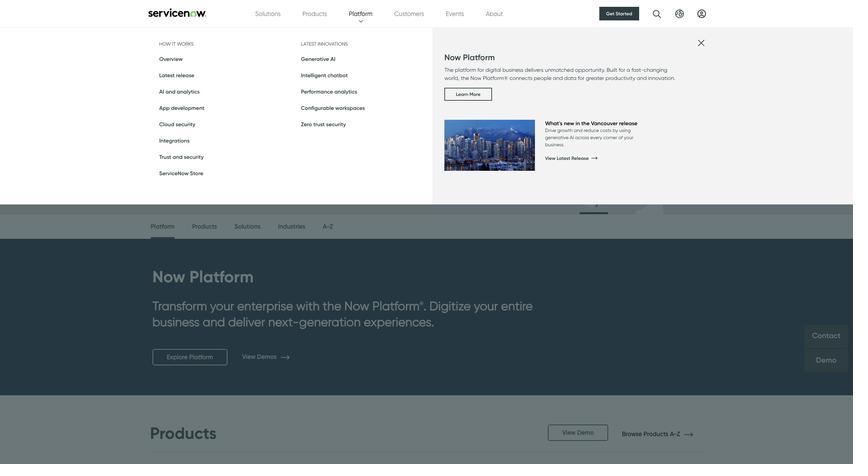 Task type: describe. For each thing, give the bounding box(es) containing it.
how
[[159, 41, 171, 47]]

a
[[627, 67, 630, 73]]

0 vertical spatial release
[[176, 72, 194, 79]]

get
[[606, 11, 615, 17]]

drive
[[545, 128, 556, 133]]

costs
[[600, 128, 612, 133]]

more
[[470, 91, 481, 97]]

servicenow image
[[147, 8, 207, 17]]

learn more
[[456, 91, 481, 97]]

a-z link
[[323, 215, 333, 239]]

zero trust security
[[301, 121, 346, 128]]

1 analytics from the left
[[177, 88, 200, 95]]

transform
[[152, 299, 207, 314]]

latest innovations
[[301, 41, 348, 47]]

and down the fast- at the right of page
[[637, 75, 647, 81]]

by
[[613, 128, 618, 133]]

the inside the platform for digital business delivers unmatched opportunity. built for a fast-changing world, the now platform® connects people and data for greater productivity and innovation.
[[461, 75, 469, 81]]

greater
[[586, 75, 604, 81]]

unmatched
[[545, 67, 574, 73]]

changing
[[644, 67, 667, 73]]

generative
[[545, 135, 569, 140]]

and inside "accelerate business innovation and supercharge experiences for your organization so it simply works better."
[[287, 120, 305, 131]]

products link
[[192, 215, 217, 239]]

people
[[534, 75, 552, 81]]

security for zero trust security
[[326, 121, 346, 128]]

solutions for solutions popup button
[[255, 10, 281, 17]]

chatbot
[[328, 72, 348, 79]]

generative ai link
[[301, 56, 335, 62]]

next-
[[268, 315, 299, 330]]

1 vertical spatial z
[[677, 431, 680, 438]]

solutions for solutions link
[[235, 223, 261, 231]]

your inside what's new in the vancouver release drive growth and reduce costs by using generative ai across every corner of your business.
[[624, 135, 633, 140]]

app
[[159, 105, 170, 111]]

innovation.
[[648, 75, 675, 81]]

now up the
[[444, 52, 461, 62]]

innovation
[[239, 120, 285, 131]]

organization
[[454, 120, 509, 131]]

cloud security
[[159, 121, 195, 128]]

latest release link
[[159, 72, 194, 79]]

how it works
[[159, 41, 194, 47]]

intelligent chatbot link
[[301, 72, 348, 79]]

learn
[[456, 91, 468, 97]]

growth
[[557, 128, 573, 133]]

cloud security link
[[159, 121, 195, 128]]

productivity
[[606, 75, 635, 81]]

across
[[575, 135, 589, 140]]

demos
[[257, 354, 277, 361]]

overview link
[[159, 56, 183, 62]]

.
[[424, 299, 426, 314]]

works inside "accelerate business innovation and supercharge experiences for your organization so it simply works better."
[[201, 134, 225, 146]]

trust
[[313, 121, 325, 128]]

latest for latest release
[[159, 72, 175, 79]]

entire
[[501, 299, 533, 314]]

and down unmatched on the top of page
[[553, 75, 563, 81]]

1 horizontal spatial it
[[172, 41, 176, 47]]

started
[[616, 11, 632, 17]]

and inside what's new in the vancouver release drive growth and reduce costs by using generative ai across every corner of your business.
[[574, 128, 583, 133]]

customers
[[394, 10, 424, 17]]

in
[[576, 120, 580, 127]]

browse
[[622, 431, 642, 438]]

about
[[486, 10, 503, 17]]

workspaces
[[335, 105, 365, 111]]

fast-
[[632, 67, 644, 73]]

industries link
[[278, 215, 305, 239]]

view latest release link
[[545, 153, 665, 164]]

corner
[[603, 135, 617, 140]]

opportunity.
[[575, 67, 605, 73]]

deliver
[[228, 315, 265, 330]]

solutions link
[[235, 215, 261, 239]]

the inside what's new in the vancouver release drive growth and reduce costs by using generative ai across every corner of your business.
[[581, 120, 590, 127]]

now up generation
[[344, 299, 369, 314]]

what's new in the vancouver release drive growth and reduce costs by using generative ai across every corner of your business.
[[545, 120, 638, 147]]

store
[[190, 170, 203, 177]]

about button
[[486, 9, 503, 18]]

0 horizontal spatial ai
[[159, 88, 164, 95]]

security up simply
[[176, 121, 195, 128]]

view demos
[[242, 354, 278, 361]]

0 horizontal spatial works
[[177, 41, 194, 47]]

a-z
[[323, 223, 333, 231]]

delivers
[[525, 67, 544, 73]]

better.
[[228, 134, 256, 146]]

supercharge
[[307, 120, 362, 131]]

servicenow
[[159, 170, 189, 177]]

of
[[619, 135, 623, 140]]

integrations
[[159, 137, 190, 144]]

view latest release
[[545, 155, 589, 161]]

the
[[444, 67, 454, 73]]

every
[[590, 135, 602, 140]]



Task type: vqa. For each thing, say whether or not it's contained in the screenshot.
and secure
no



Task type: locate. For each thing, give the bounding box(es) containing it.
generation
[[299, 315, 361, 330]]

browse products a-z link
[[622, 431, 703, 438]]

0 horizontal spatial business
[[152, 315, 200, 330]]

and
[[553, 75, 563, 81], [637, 75, 647, 81], [277, 80, 317, 107], [166, 88, 176, 95], [287, 120, 305, 131], [574, 128, 583, 133], [173, 154, 183, 160], [203, 315, 225, 330]]

it right the so
[[163, 134, 169, 146]]

2 horizontal spatial ai
[[570, 135, 574, 140]]

trust and security
[[159, 154, 204, 160]]

performance analytics link
[[301, 88, 357, 95]]

go to servicenow account image
[[697, 9, 706, 18]]

solutions
[[255, 10, 281, 17], [235, 223, 261, 231]]

business for delivers
[[502, 67, 523, 73]]

ai up app
[[159, 88, 164, 95]]

built
[[607, 67, 617, 73]]

industries
[[278, 223, 305, 231]]

learn more link
[[444, 88, 492, 101]]

data
[[564, 75, 577, 81]]

get started link
[[599, 7, 639, 20]]

platform link
[[151, 215, 175, 241]]

0 vertical spatial latest
[[301, 41, 316, 47]]

view for view demos
[[242, 354, 256, 361]]

release up "using"
[[619, 120, 638, 127]]

now platform for transform your enterprise with the now platform
[[152, 267, 254, 287]]

it inside "accelerate business innovation and supercharge experiences for your organization so it simply works better."
[[163, 134, 169, 146]]

get started
[[606, 11, 632, 17]]

events
[[446, 10, 464, 17]]

1 vertical spatial works
[[201, 134, 225, 146]]

2 horizontal spatial the
[[581, 120, 590, 127]]

release
[[571, 155, 589, 161]]

0 horizontal spatial a-
[[323, 223, 330, 231]]

app development link
[[159, 105, 204, 111]]

app development
[[159, 105, 204, 111]]

1 vertical spatial latest
[[159, 72, 175, 79]]

for inside "accelerate business innovation and supercharge experiences for your organization so it simply works better."
[[419, 120, 431, 131]]

view down business.
[[545, 155, 556, 161]]

it
[[172, 41, 176, 47], [163, 134, 169, 146]]

latest for latest innovations
[[301, 41, 316, 47]]

2 horizontal spatial business
[[502, 67, 523, 73]]

configurable workspaces
[[301, 105, 365, 111]]

2 analytics from the left
[[334, 88, 357, 95]]

your inside . digitize your entire business and deliver next-generation experiences.
[[474, 299, 498, 314]]

and down intelligent
[[277, 80, 317, 107]]

0 vertical spatial business
[[502, 67, 523, 73]]

0 horizontal spatial it
[[163, 134, 169, 146]]

business inside the platform for digital business delivers unmatched opportunity. built for a fast-changing world, the now platform® connects people and data for greater productivity and innovation.
[[502, 67, 523, 73]]

the right in
[[581, 120, 590, 127]]

ai inside what's new in the vancouver release drive growth and reduce costs by using generative ai across every corner of your business.
[[570, 135, 574, 140]]

0 vertical spatial a-
[[323, 223, 330, 231]]

accelerate business innovation and supercharge experiences for your organization so it simply works better.
[[151, 120, 509, 146]]

solutions button
[[255, 9, 281, 18]]

latest up generative
[[301, 41, 316, 47]]

view for view latest release
[[545, 155, 556, 161]]

world,
[[444, 75, 459, 81]]

release up ai and analytics
[[176, 72, 194, 79]]

0 vertical spatial the
[[461, 75, 469, 81]]

0 horizontal spatial z
[[330, 223, 333, 231]]

browse products a-z
[[622, 431, 682, 438]]

new
[[564, 120, 574, 127]]

0 vertical spatial works
[[177, 41, 194, 47]]

simply
[[171, 134, 198, 146]]

and left trust
[[287, 120, 305, 131]]

latest down overview link
[[159, 72, 175, 79]]

latest
[[301, 41, 316, 47], [159, 72, 175, 79], [557, 155, 570, 161]]

events button
[[446, 9, 464, 18]]

0 vertical spatial solutions
[[255, 10, 281, 17]]

business
[[502, 67, 523, 73], [200, 120, 237, 131], [152, 315, 200, 330]]

ai down the innovations
[[331, 56, 335, 62]]

1 horizontal spatial the
[[461, 75, 469, 81]]

it right how at the left top of the page
[[172, 41, 176, 47]]

vancouver
[[591, 120, 618, 127]]

0 horizontal spatial release
[[176, 72, 194, 79]]

zero
[[301, 121, 312, 128]]

reduce
[[584, 128, 599, 133]]

performance analytics
[[301, 88, 357, 95]]

business for and
[[152, 315, 200, 330]]

2 vertical spatial ai
[[570, 135, 574, 140]]

works right how at the left top of the page
[[177, 41, 194, 47]]

view
[[545, 155, 556, 161], [242, 354, 256, 361]]

intelligent
[[301, 72, 326, 79]]

works
[[177, 41, 194, 47], [201, 134, 225, 146]]

0 vertical spatial view
[[545, 155, 556, 161]]

1 vertical spatial business
[[200, 120, 237, 131]]

latest release
[[159, 72, 194, 79]]

a-
[[323, 223, 330, 231], [670, 431, 677, 438]]

products
[[181, 80, 271, 107]]

latest down business.
[[557, 155, 570, 161]]

analytics up "development"
[[177, 88, 200, 95]]

1 horizontal spatial analytics
[[334, 88, 357, 95]]

development
[[171, 105, 204, 111]]

cloud
[[159, 121, 174, 128]]

now up transform
[[152, 267, 185, 287]]

now inside the platform for digital business delivers unmatched opportunity. built for a fast-changing world, the now platform® connects people and data for greater productivity and innovation.
[[470, 75, 482, 81]]

and down in
[[574, 128, 583, 133]]

trust and security link
[[159, 154, 204, 160]]

experiences
[[364, 120, 417, 131]]

release
[[176, 72, 194, 79], [619, 120, 638, 127]]

servicenow products by category image
[[522, 27, 709, 215]]

1 horizontal spatial release
[[619, 120, 638, 127]]

1 horizontal spatial business
[[200, 120, 237, 131]]

ai
[[331, 56, 335, 62], [159, 88, 164, 95], [570, 135, 574, 140]]

1 horizontal spatial z
[[677, 431, 680, 438]]

configurable workspaces link
[[301, 105, 365, 111]]

0 vertical spatial now platform
[[444, 52, 495, 62]]

the down platform
[[461, 75, 469, 81]]

all products and solutions
[[151, 80, 412, 107]]

your
[[433, 120, 452, 131], [624, 135, 633, 140], [210, 299, 234, 314], [474, 299, 498, 314]]

accelerate
[[151, 120, 198, 131]]

analytics
[[177, 88, 200, 95], [334, 88, 357, 95]]

1 horizontal spatial ai
[[331, 56, 335, 62]]

0 horizontal spatial now platform
[[152, 267, 254, 287]]

1 vertical spatial the
[[581, 120, 590, 127]]

servicenow store
[[159, 170, 203, 177]]

ai and analytics link
[[159, 88, 200, 95]]

analytics up workspaces
[[334, 88, 357, 95]]

platform
[[455, 67, 476, 73]]

security
[[176, 121, 195, 128], [326, 121, 346, 128], [184, 154, 204, 160]]

1 horizontal spatial now platform
[[444, 52, 495, 62]]

®
[[419, 301, 424, 307]]

enterprise
[[237, 299, 293, 314]]

1 vertical spatial now platform
[[152, 267, 254, 287]]

view left 'demos'
[[242, 354, 256, 361]]

business inside . digitize your entire business and deliver next-generation experiences.
[[152, 315, 200, 330]]

0 vertical spatial ai
[[331, 56, 335, 62]]

0 horizontal spatial view
[[242, 354, 256, 361]]

what's
[[545, 120, 563, 127]]

0 horizontal spatial analytics
[[177, 88, 200, 95]]

platform®
[[483, 75, 508, 81]]

all
[[151, 80, 176, 107]]

2 vertical spatial the
[[323, 299, 341, 314]]

release inside what's new in the vancouver release drive growth and reduce costs by using generative ai across every corner of your business.
[[619, 120, 638, 127]]

the up generation
[[323, 299, 341, 314]]

1 vertical spatial ai
[[159, 88, 164, 95]]

solutions
[[322, 80, 412, 107]]

now platform
[[444, 52, 495, 62], [152, 267, 254, 287]]

and up app
[[166, 88, 176, 95]]

1 vertical spatial view
[[242, 354, 256, 361]]

2 vertical spatial business
[[152, 315, 200, 330]]

1 vertical spatial it
[[163, 134, 169, 146]]

ai and analytics
[[159, 88, 200, 95]]

performance
[[301, 88, 333, 95]]

transform your enterprise with the now platform ®
[[152, 299, 424, 314]]

view demos link
[[242, 354, 300, 361]]

ai down growth on the right top
[[570, 135, 574, 140]]

platform button
[[349, 9, 372, 18]]

2 vertical spatial latest
[[557, 155, 570, 161]]

digital
[[485, 67, 501, 73]]

0 vertical spatial it
[[172, 41, 176, 47]]

and inside . digitize your entire business and deliver next-generation experiences.
[[203, 315, 225, 330]]

security for trust and security
[[184, 154, 204, 160]]

using
[[619, 128, 631, 133]]

business up the connects at the top
[[502, 67, 523, 73]]

1 horizontal spatial view
[[545, 155, 556, 161]]

0 horizontal spatial the
[[323, 299, 341, 314]]

your inside "accelerate business innovation and supercharge experiences for your organization so it simply works better."
[[433, 120, 452, 131]]

security down the configurable workspaces
[[326, 121, 346, 128]]

the
[[461, 75, 469, 81], [581, 120, 590, 127], [323, 299, 341, 314]]

business down transform
[[152, 315, 200, 330]]

now platform for the platform for digital business delivers unmatched opportunity. built for a fast-changing world, the now platform® connects people and data for greater productivity and innovation.
[[444, 52, 495, 62]]

2 horizontal spatial latest
[[557, 155, 570, 161]]

1 horizontal spatial latest
[[301, 41, 316, 47]]

1 horizontal spatial works
[[201, 134, 225, 146]]

with
[[296, 299, 320, 314]]

1 vertical spatial solutions
[[235, 223, 261, 231]]

1 horizontal spatial a-
[[670, 431, 677, 438]]

customers button
[[394, 9, 424, 18]]

security up store
[[184, 154, 204, 160]]

trust
[[159, 154, 171, 160]]

and left deliver
[[203, 315, 225, 330]]

generative
[[301, 56, 329, 62]]

business up better.
[[200, 120, 237, 131]]

1 vertical spatial a-
[[670, 431, 677, 438]]

so
[[151, 134, 161, 146]]

0 vertical spatial z
[[330, 223, 333, 231]]

now down platform
[[470, 75, 482, 81]]

0 horizontal spatial latest
[[159, 72, 175, 79]]

products button
[[303, 9, 327, 18]]

works right simply
[[201, 134, 225, 146]]

and right the trust
[[173, 154, 183, 160]]

business inside "accelerate business innovation and supercharge experiences for your organization so it simply works better."
[[200, 120, 237, 131]]

now
[[444, 52, 461, 62], [470, 75, 482, 81], [152, 267, 185, 287], [344, 299, 369, 314]]

1 vertical spatial release
[[619, 120, 638, 127]]

intelligent chatbot
[[301, 72, 348, 79]]



